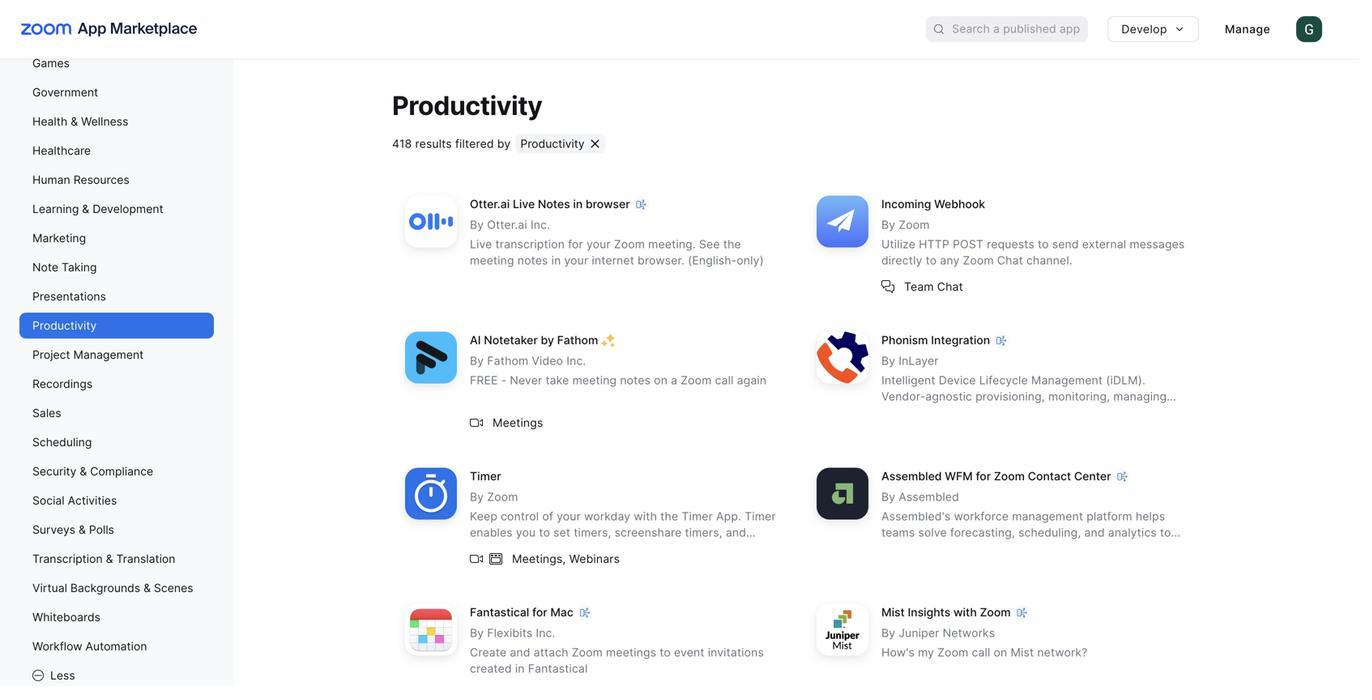 Task type: locate. For each thing, give the bounding box(es) containing it.
presentations
[[32, 290, 106, 304]]

productivity for productivity button
[[521, 137, 585, 151]]

2 horizontal spatial timer
[[745, 510, 776, 523]]

scheduling,
[[1019, 526, 1082, 540]]

by inside the by assembled assembled's workforce management platform helps teams solve forecasting, scheduling, and analytics to provide great experiences for their customers.
[[882, 490, 896, 504]]

and inside the by assembled assembled's workforce management platform helps teams solve forecasting, scheduling, and analytics to provide great experiences for their customers.
[[1085, 526, 1105, 540]]

Search text field
[[952, 17, 1089, 41]]

you down control
[[516, 526, 536, 540]]

transcription & translation
[[32, 552, 175, 566]]

by for by assembled assembled's workforce management platform helps teams solve forecasting, scheduling, and analytics to provide great experiences for their customers.
[[882, 490, 896, 504]]

on left a
[[654, 374, 668, 387]]

fantastical for mac
[[470, 606, 574, 619]]

presentations link
[[19, 284, 214, 310]]

mist left network? on the bottom of the page
[[1011, 646, 1034, 660]]

1 horizontal spatial timers,
[[685, 526, 723, 540]]

& inside surveys & polls link
[[79, 523, 86, 537]]

by inside by flexibits inc. create and attach zoom meetings to event invitations created in fantastical
[[470, 626, 484, 640]]

1 vertical spatial notes
[[620, 374, 651, 387]]

on
[[654, 374, 668, 387], [994, 646, 1008, 660]]

to up channel.
[[1038, 237, 1049, 251]]

zoom left contact
[[994, 470, 1025, 483]]

assembled inside the by assembled assembled's workforce management platform helps teams solve forecasting, scheduling, and analytics to provide great experiences for their customers.
[[899, 490, 960, 504]]

1 horizontal spatial management
[[1032, 374, 1103, 387]]

and down app.
[[726, 526, 747, 540]]

inc. up attach
[[536, 626, 556, 640]]

0 vertical spatial chat
[[998, 254, 1024, 267]]

1 vertical spatial the
[[661, 510, 679, 523]]

management
[[73, 348, 144, 362], [1032, 374, 1103, 387]]

zoom inside by otter.ai inc. live transcription for your zoom meeting.  see the meeting notes in your internet browser. (english-only)
[[614, 237, 645, 251]]

& up virtual backgrounds & scenes on the bottom of the page
[[106, 552, 113, 566]]

1 vertical spatial in
[[552, 254, 561, 267]]

0 horizontal spatial notes
[[518, 254, 548, 267]]

0 horizontal spatial with
[[634, 510, 657, 523]]

1 horizontal spatial call
[[972, 646, 991, 660]]

1 horizontal spatial you
[[1077, 406, 1097, 420]]

virtual backgrounds & scenes
[[32, 582, 193, 595]]

productivity inside button
[[521, 137, 585, 151]]

social activities link
[[19, 488, 214, 514]]

the inside by otter.ai inc. live transcription for your zoom meeting.  see the meeting notes in your internet browser. (english-only)
[[724, 237, 741, 251]]

0 vertical spatial meeting
[[470, 254, 514, 267]]

zoom inside timer by zoom keep control of your workday with the timer app. timer enables you to set timers, screenshare timers, and ensure your meeting isn't going overboard.
[[487, 490, 518, 504]]

inc. up take on the bottom of page
[[567, 354, 586, 368]]

0 vertical spatial management
[[73, 348, 144, 362]]

notes left a
[[620, 374, 651, 387]]

by inside by fathom video inc. free - never take meeting notes on a zoom call again
[[470, 354, 484, 368]]

call left again
[[715, 374, 734, 387]]

0 vertical spatial live
[[513, 197, 535, 211]]

by inside by otter.ai inc. live transcription for your zoom meeting.  see the meeting notes in your internet browser. (english-only)
[[470, 218, 484, 232]]

intelligent
[[882, 374, 936, 387]]

0 horizontal spatial on
[[654, 374, 668, 387]]

2 vertical spatial productivity
[[32, 319, 97, 333]]

0 horizontal spatial timer
[[470, 470, 501, 483]]

fantastical down attach
[[528, 662, 588, 676]]

timer left app.
[[682, 510, 713, 523]]

my
[[918, 646, 935, 660]]

the right see
[[724, 237, 741, 251]]

& left scenes
[[144, 582, 151, 595]]

otter.ai live notes in browser
[[470, 197, 630, 211]]

call down "networks"
[[972, 646, 991, 660]]

1 horizontal spatial in
[[552, 254, 561, 267]]

screenshare
[[615, 526, 682, 540]]

meeting right take on the bottom of page
[[573, 374, 617, 387]]

app.
[[717, 510, 742, 523]]

meetings, webinars
[[512, 552, 620, 566]]

government
[[32, 86, 98, 99]]

your left internet
[[565, 254, 589, 267]]

external
[[1083, 237, 1127, 251]]

inc.
[[531, 218, 550, 232], [567, 354, 586, 368], [536, 626, 556, 640]]

zoom up control
[[487, 490, 518, 504]]

otter.ai
[[470, 197, 510, 211], [487, 218, 527, 232]]

the inside timer by zoom keep control of your workday with the timer app. timer enables you to set timers, screenshare timers, and ensure your meeting isn't going overboard.
[[661, 510, 679, 523]]

notes down transcription
[[518, 254, 548, 267]]

and down vendor-
[[882, 406, 902, 420]]

isn't
[[586, 542, 608, 556]]

network?
[[1038, 646, 1088, 660]]

0 vertical spatial with
[[634, 510, 657, 523]]

0 horizontal spatial chat
[[938, 280, 964, 294]]

1 horizontal spatial live
[[513, 197, 535, 211]]

you inside "by inlayer intelligent device lifecycle management (idlm). vendor-agnostic provisioning, monitoring, managing and migrating. we speak phone, so you don't have to"
[[1077, 406, 1097, 420]]

the up screenshare
[[661, 510, 679, 523]]

call inside by fathom video inc. free - never take meeting notes on a zoom call again
[[715, 374, 734, 387]]

1 horizontal spatial timer
[[682, 510, 713, 523]]

& left polls
[[79, 523, 86, 537]]

notetaker
[[484, 333, 538, 347]]

and inside "by inlayer intelligent device lifecycle management (idlm). vendor-agnostic provisioning, monitoring, managing and migrating. we speak phone, so you don't have to"
[[882, 406, 902, 420]]

timer by zoom keep control of your workday with the timer app. timer enables you to set timers, screenshare timers, and ensure your meeting isn't going overboard.
[[470, 470, 776, 556]]

productivity down presentations
[[32, 319, 97, 333]]

& inside security & compliance link
[[80, 465, 87, 479]]

2 vertical spatial in
[[515, 662, 525, 676]]

human resources link
[[19, 167, 214, 193]]

1 vertical spatial inc.
[[567, 354, 586, 368]]

&
[[71, 115, 78, 128], [82, 202, 89, 216], [80, 465, 87, 479], [79, 523, 86, 537], [106, 552, 113, 566], [144, 582, 151, 595]]

by up free
[[470, 354, 484, 368]]

scheduling
[[32, 436, 92, 449]]

by otter.ai inc. live transcription for your zoom meeting.  see the meeting notes in your internet browser. (english-only)
[[470, 218, 764, 267]]

banner
[[0, 0, 1362, 58]]

& inside the health & wellness link
[[71, 115, 78, 128]]

create
[[470, 646, 507, 660]]

0 vertical spatial fantastical
[[470, 606, 529, 619]]

note
[[32, 261, 58, 274]]

1 vertical spatial live
[[470, 237, 492, 251]]

automation
[[86, 640, 147, 654]]

invitations
[[708, 646, 764, 660]]

incoming
[[882, 197, 932, 211]]

going
[[611, 542, 642, 556]]

by right filtered
[[497, 137, 511, 151]]

by up how's
[[882, 626, 896, 640]]

timer
[[470, 470, 501, 483], [682, 510, 713, 523], [745, 510, 776, 523]]

for down "scheduling,"
[[1028, 542, 1043, 556]]

to
[[1038, 237, 1049, 251], [926, 254, 937, 267], [1160, 406, 1171, 420], [539, 526, 550, 540], [1161, 526, 1172, 540], [660, 646, 671, 660]]

to right have
[[1160, 406, 1171, 420]]

whiteboards link
[[19, 605, 214, 631]]

by up utilize
[[882, 218, 896, 232]]

inc. inside by fathom video inc. free - never take meeting notes on a zoom call again
[[567, 354, 586, 368]]

zoom right attach
[[572, 646, 603, 660]]

by juniper networks how's my zoom call on mist network?
[[882, 626, 1088, 660]]

on down "networks"
[[994, 646, 1008, 660]]

0 horizontal spatial in
[[515, 662, 525, 676]]

by down otter.ai live notes in browser
[[470, 218, 484, 232]]

1 horizontal spatial chat
[[998, 254, 1024, 267]]

productivity button
[[516, 134, 606, 153]]

by for by fathom video inc. free - never take meeting notes on a zoom call again
[[470, 354, 484, 368]]

games
[[32, 56, 70, 70]]

0 horizontal spatial the
[[661, 510, 679, 523]]

you down the "monitoring,"
[[1077, 406, 1097, 420]]

live left notes
[[513, 197, 535, 211]]

1 vertical spatial by
[[541, 333, 554, 347]]

to down "of"
[[539, 526, 550, 540]]

by assembled assembled's workforce management platform helps teams solve forecasting, scheduling, and analytics to provide great experiences for their customers.
[[882, 490, 1172, 556]]

0 vertical spatial otter.ai
[[470, 197, 510, 211]]

inc. inside by flexibits inc. create and attach zoom meetings to event invitations created in fantastical
[[536, 626, 556, 640]]

productivity for productivity link
[[32, 319, 97, 333]]

by for by juniper networks how's my zoom call on mist network?
[[882, 626, 896, 640]]

with up screenshare
[[634, 510, 657, 523]]

resources
[[74, 173, 130, 187]]

by for by flexibits inc. create and attach zoom meetings to event invitations created in fantastical
[[470, 626, 484, 640]]

inc. inside by otter.ai inc. live transcription for your zoom meeting.  see the meeting notes in your internet browser. (english-only)
[[531, 218, 550, 232]]

0 horizontal spatial management
[[73, 348, 144, 362]]

note taking link
[[19, 254, 214, 280]]

incoming webhook by zoom utilize http post requests to send external messages directly to any zoom chat channel.
[[882, 197, 1185, 267]]

1 horizontal spatial fathom
[[557, 333, 598, 347]]

mist up juniper
[[882, 606, 905, 619]]

learning & development link
[[19, 196, 214, 222]]

less
[[50, 669, 75, 683]]

by
[[497, 137, 511, 151], [541, 333, 554, 347]]

again
[[737, 374, 767, 387]]

webinars
[[569, 552, 620, 566]]

meeting down transcription
[[470, 254, 514, 267]]

1 vertical spatial on
[[994, 646, 1008, 660]]

1 vertical spatial you
[[516, 526, 536, 540]]

1 vertical spatial chat
[[938, 280, 964, 294]]

2 vertical spatial meeting
[[538, 542, 582, 556]]

0 vertical spatial in
[[573, 197, 583, 211]]

1 vertical spatial fantastical
[[528, 662, 588, 676]]

and up customers.
[[1085, 526, 1105, 540]]

meeting inside by otter.ai inc. live transcription for your zoom meeting.  see the meeting notes in your internet browser. (english-only)
[[470, 254, 514, 267]]

integration
[[931, 333, 991, 347]]

by inside by juniper networks how's my zoom call on mist network?
[[882, 626, 896, 640]]

customers.
[[1075, 542, 1135, 556]]

and
[[882, 406, 902, 420], [726, 526, 747, 540], [1085, 526, 1105, 540], [510, 646, 531, 660]]

for right transcription
[[568, 237, 583, 251]]

for inside by otter.ai inc. live transcription for your zoom meeting.  see the meeting notes in your internet browser. (english-only)
[[568, 237, 583, 251]]

managing
[[1114, 390, 1167, 404]]

analytics
[[1109, 526, 1157, 540]]

1 horizontal spatial the
[[724, 237, 741, 251]]

0 vertical spatial fathom
[[557, 333, 598, 347]]

2 timers, from the left
[[685, 526, 723, 540]]

1 vertical spatial with
[[954, 606, 977, 619]]

fantastical up flexibits
[[470, 606, 529, 619]]

1 horizontal spatial by
[[541, 333, 554, 347]]

team
[[905, 280, 934, 294]]

1 horizontal spatial with
[[954, 606, 977, 619]]

transcription
[[32, 552, 103, 566]]

0 vertical spatial you
[[1077, 406, 1097, 420]]

zoom down "networks"
[[938, 646, 969, 660]]

zoom inside by fathom video inc. free - never take meeting notes on a zoom call again
[[681, 374, 712, 387]]

meetings,
[[512, 552, 566, 566]]

fathom up video
[[557, 333, 598, 347]]

by up create
[[470, 626, 484, 640]]

to inside timer by zoom keep control of your workday with the timer app. timer enables you to set timers, screenshare timers, and ensure your meeting isn't going overboard.
[[539, 526, 550, 540]]

1 vertical spatial fathom
[[487, 354, 529, 368]]

in right notes
[[573, 197, 583, 211]]

1 vertical spatial assembled
[[899, 490, 960, 504]]

zoom right a
[[681, 374, 712, 387]]

1 horizontal spatial on
[[994, 646, 1008, 660]]

in down transcription
[[552, 254, 561, 267]]

productivity up filtered
[[392, 90, 543, 121]]

timers, up isn't
[[574, 526, 612, 540]]

sales link
[[19, 400, 214, 426]]

zoom up internet
[[614, 237, 645, 251]]

inc. up transcription
[[531, 218, 550, 232]]

1 horizontal spatial mist
[[1011, 646, 1034, 660]]

transcription & translation link
[[19, 546, 214, 572]]

productivity link
[[19, 313, 214, 339]]

management up recordings link
[[73, 348, 144, 362]]

development
[[93, 202, 163, 216]]

by inside "by inlayer intelligent device lifecycle management (idlm). vendor-agnostic provisioning, monitoring, managing and migrating. we speak phone, so you don't have to"
[[882, 354, 896, 368]]

0 vertical spatial assembled
[[882, 470, 942, 483]]

meeting
[[470, 254, 514, 267], [573, 374, 617, 387], [538, 542, 582, 556]]

2 vertical spatial inc.
[[536, 626, 556, 640]]

send
[[1053, 237, 1079, 251]]

in right created
[[515, 662, 525, 676]]

0 horizontal spatial call
[[715, 374, 734, 387]]

meetings
[[606, 646, 657, 660]]

& right security
[[80, 465, 87, 479]]

meeting inside by fathom video inc. free - never take meeting notes on a zoom call again
[[573, 374, 617, 387]]

& inside transcription & translation link
[[106, 552, 113, 566]]

0 horizontal spatial by
[[497, 137, 511, 151]]

otter.ai inside by otter.ai inc. live transcription for your zoom meeting.  see the meeting notes in your internet browser. (english-only)
[[487, 218, 527, 232]]

chat down any
[[938, 280, 964, 294]]

1 horizontal spatial notes
[[620, 374, 651, 387]]

your up set
[[557, 510, 581, 523]]

1 vertical spatial otter.ai
[[487, 218, 527, 232]]

flexibits
[[487, 626, 533, 640]]

by down phonism
[[882, 354, 896, 368]]

0 vertical spatial call
[[715, 374, 734, 387]]

with inside timer by zoom keep control of your workday with the timer app. timer enables you to set timers, screenshare timers, and ensure your meeting isn't going overboard.
[[634, 510, 657, 523]]

zoom up by juniper networks how's my zoom call on mist network?
[[980, 606, 1011, 619]]

& inside learning & development link
[[82, 202, 89, 216]]

0 vertical spatial notes
[[518, 254, 548, 267]]

and inside timer by zoom keep control of your workday with the timer app. timer enables you to set timers, screenshare timers, and ensure your meeting isn't going overboard.
[[726, 526, 747, 540]]

418
[[392, 137, 412, 151]]

and down flexibits
[[510, 646, 531, 660]]

1 vertical spatial meeting
[[573, 374, 617, 387]]

to left event
[[660, 646, 671, 660]]

by up video
[[541, 333, 554, 347]]

to down "helps"
[[1161, 526, 1172, 540]]

1 vertical spatial management
[[1032, 374, 1103, 387]]

by up assembled's
[[882, 490, 896, 504]]

center
[[1075, 470, 1112, 483]]

1 vertical spatial mist
[[1011, 646, 1034, 660]]

manage button
[[1212, 16, 1284, 42]]

take
[[546, 374, 569, 387]]

chat down requests at the top right of page
[[998, 254, 1024, 267]]

productivity up notes
[[521, 137, 585, 151]]

management inside 'link'
[[73, 348, 144, 362]]

0 horizontal spatial you
[[516, 526, 536, 540]]

timer up keep
[[470, 470, 501, 483]]

0 vertical spatial inc.
[[531, 218, 550, 232]]

juniper
[[899, 626, 940, 640]]

by for by otter.ai inc. live transcription for your zoom meeting.  see the meeting notes in your internet browser. (english-only)
[[470, 218, 484, 232]]

marketing link
[[19, 225, 214, 251]]

by up keep
[[470, 490, 484, 504]]

don't
[[1100, 406, 1128, 420]]

2 horizontal spatial in
[[573, 197, 583, 211]]

mist inside by juniper networks how's my zoom call on mist network?
[[1011, 646, 1034, 660]]

live left transcription
[[470, 237, 492, 251]]

meeting down set
[[538, 542, 582, 556]]

& right health
[[71, 115, 78, 128]]

0 vertical spatial mist
[[882, 606, 905, 619]]

great
[[926, 542, 955, 556]]

& down human resources
[[82, 202, 89, 216]]

with up "networks"
[[954, 606, 977, 619]]

0 horizontal spatial timers,
[[574, 526, 612, 540]]

0 vertical spatial on
[[654, 374, 668, 387]]

management up the "monitoring,"
[[1032, 374, 1103, 387]]

mist
[[882, 606, 905, 619], [1011, 646, 1034, 660]]

solve
[[919, 526, 947, 540]]

you
[[1077, 406, 1097, 420], [516, 526, 536, 540]]

1 vertical spatial call
[[972, 646, 991, 660]]

fantastical inside by flexibits inc. create and attach zoom meetings to event invitations created in fantastical
[[528, 662, 588, 676]]

enables
[[470, 526, 513, 540]]

0 vertical spatial the
[[724, 237, 741, 251]]

wellness
[[81, 115, 128, 128]]

phone,
[[1020, 406, 1058, 420]]

assembled's
[[882, 510, 951, 523]]

0 horizontal spatial fathom
[[487, 354, 529, 368]]

fathom up -
[[487, 354, 529, 368]]

by inlayer intelligent device lifecycle management (idlm). vendor-agnostic provisioning, monitoring, managing and migrating. we speak phone, so you don't have to
[[882, 354, 1171, 420]]

0 horizontal spatial live
[[470, 237, 492, 251]]

timer right app.
[[745, 510, 776, 523]]

& inside virtual backgrounds & scenes link
[[144, 582, 151, 595]]

zoom
[[899, 218, 930, 232], [614, 237, 645, 251], [963, 254, 994, 267], [681, 374, 712, 387], [994, 470, 1025, 483], [487, 490, 518, 504], [980, 606, 1011, 619], [572, 646, 603, 660], [938, 646, 969, 660]]

1 vertical spatial productivity
[[521, 137, 585, 151]]

notes inside by fathom video inc. free - never take meeting notes on a zoom call again
[[620, 374, 651, 387]]

timers, down app.
[[685, 526, 723, 540]]

in inside by otter.ai inc. live transcription for your zoom meeting.  see the meeting notes in your internet browser. (english-only)
[[552, 254, 561, 267]]



Task type: vqa. For each thing, say whether or not it's contained in the screenshot.


Task type: describe. For each thing, give the bounding box(es) containing it.
assembled wfm for zoom contact center
[[882, 470, 1112, 483]]

recordings
[[32, 377, 93, 391]]

teams
[[882, 526, 915, 540]]

zoom down the incoming at right top
[[899, 218, 930, 232]]

chat inside incoming webhook by zoom utilize http post requests to send external messages directly to any zoom chat channel.
[[998, 254, 1024, 267]]

zoom inside by juniper networks how's my zoom call on mist network?
[[938, 646, 969, 660]]

fathom inside by fathom video inc. free - never take meeting notes on a zoom call again
[[487, 354, 529, 368]]

for right wfm
[[976, 470, 991, 483]]

in inside by flexibits inc. create and attach zoom meetings to event invitations created in fantastical
[[515, 662, 525, 676]]

video
[[532, 354, 563, 368]]

how's
[[882, 646, 915, 660]]

meeting inside timer by zoom keep control of your workday with the timer app. timer enables you to set timers, screenshare timers, and ensure your meeting isn't going overboard.
[[538, 542, 582, 556]]

security & compliance link
[[19, 459, 214, 485]]

channel.
[[1027, 254, 1073, 267]]

virtual backgrounds & scenes link
[[19, 575, 214, 601]]

games link
[[19, 50, 214, 76]]

on inside by fathom video inc. free - never take meeting notes on a zoom call again
[[654, 374, 668, 387]]

inlayer
[[899, 354, 939, 368]]

management inside "by inlayer intelligent device lifecycle management (idlm). vendor-agnostic provisioning, monitoring, managing and migrating. we speak phone, so you don't have to"
[[1032, 374, 1103, 387]]

free
[[470, 374, 498, 387]]

whiteboards
[[32, 611, 100, 624]]

security
[[32, 465, 77, 479]]

platform
[[1087, 510, 1133, 523]]

networks
[[943, 626, 995, 640]]

call inside by juniper networks how's my zoom call on mist network?
[[972, 646, 991, 660]]

social activities
[[32, 494, 117, 508]]

1 timers, from the left
[[574, 526, 612, 540]]

workforce
[[954, 510, 1009, 523]]

created
[[470, 662, 512, 676]]

zoom inside by flexibits inc. create and attach zoom meetings to event invitations created in fantastical
[[572, 646, 603, 660]]

your down control
[[511, 542, 535, 556]]

activities
[[68, 494, 117, 508]]

notes inside by otter.ai inc. live transcription for your zoom meeting.  see the meeting notes in your internet browser. (english-only)
[[518, 254, 548, 267]]

& for transcription
[[106, 552, 113, 566]]

compliance
[[90, 465, 153, 479]]

phonism integration
[[882, 333, 991, 347]]

live inside by otter.ai inc. live transcription for your zoom meeting.  see the meeting notes in your internet browser. (english-only)
[[470, 237, 492, 251]]

& for security
[[80, 465, 87, 479]]

inc. for notes
[[531, 218, 550, 232]]

on inside by juniper networks how's my zoom call on mist network?
[[994, 646, 1008, 660]]

develop button
[[1108, 16, 1199, 42]]

0 vertical spatial by
[[497, 137, 511, 151]]

keep
[[470, 510, 498, 523]]

scheduling link
[[19, 430, 214, 455]]

scenes
[[154, 582, 193, 595]]

0 vertical spatial productivity
[[392, 90, 543, 121]]

workday
[[584, 510, 631, 523]]

any
[[940, 254, 960, 267]]

lifecycle
[[980, 374, 1028, 387]]

by inside timer by zoom keep control of your workday with the timer app. timer enables you to set timers, screenshare timers, and ensure your meeting isn't going overboard.
[[470, 490, 484, 504]]

and inside by flexibits inc. create and attach zoom meetings to event invitations created in fantastical
[[510, 646, 531, 660]]

to inside "by inlayer intelligent device lifecycle management (idlm). vendor-agnostic provisioning, monitoring, managing and migrating. we speak phone, so you don't have to"
[[1160, 406, 1171, 420]]

notes
[[538, 197, 570, 211]]

to inside the by assembled assembled's workforce management platform helps teams solve forecasting, scheduling, and analytics to provide great experiences for their customers.
[[1161, 526, 1172, 540]]

directly
[[882, 254, 923, 267]]

agnostic
[[926, 390, 973, 404]]

& for surveys
[[79, 523, 86, 537]]

for left mac
[[532, 606, 548, 619]]

workflow automation link
[[19, 634, 214, 660]]

their
[[1046, 542, 1072, 556]]

set
[[554, 526, 571, 540]]

insights
[[908, 606, 951, 619]]

results
[[415, 137, 452, 151]]

0 horizontal spatial mist
[[882, 606, 905, 619]]

transcription
[[496, 237, 565, 251]]

http
[[919, 237, 950, 251]]

team chat
[[905, 280, 964, 294]]

experiences
[[958, 542, 1025, 556]]

your up internet
[[587, 237, 611, 251]]

surveys & polls link
[[19, 517, 214, 543]]

& for health
[[71, 115, 78, 128]]

to inside by flexibits inc. create and attach zoom meetings to event invitations created in fantastical
[[660, 646, 671, 660]]

inc. for mac
[[536, 626, 556, 640]]

mist insights with zoom
[[882, 606, 1011, 619]]

monitoring,
[[1049, 390, 1111, 404]]

project management
[[32, 348, 144, 362]]

speak
[[984, 406, 1017, 420]]

provisioning,
[[976, 390, 1045, 404]]

health
[[32, 115, 67, 128]]

browser.
[[638, 254, 685, 267]]

requests
[[987, 237, 1035, 251]]

banner containing develop
[[0, 0, 1362, 58]]

of
[[542, 510, 554, 523]]

to down http
[[926, 254, 937, 267]]

health & wellness
[[32, 115, 128, 128]]

wfm
[[945, 470, 973, 483]]

ai
[[470, 333, 481, 347]]

human
[[32, 173, 70, 187]]

for inside the by assembled assembled's workforce management platform helps teams solve forecasting, scheduling, and analytics to provide great experiences for their customers.
[[1028, 542, 1043, 556]]

taking
[[62, 261, 97, 274]]

helps
[[1136, 510, 1166, 523]]

provide
[[882, 542, 923, 556]]

security & compliance
[[32, 465, 153, 479]]

we
[[964, 406, 981, 420]]

project management link
[[19, 342, 214, 368]]

internet
[[592, 254, 635, 267]]

so
[[1061, 406, 1074, 420]]

human resources
[[32, 173, 130, 187]]

& for learning
[[82, 202, 89, 216]]

have
[[1131, 406, 1157, 420]]

zoom down post
[[963, 254, 994, 267]]

you inside timer by zoom keep control of your workday with the timer app. timer enables you to set timers, screenshare timers, and ensure your meeting isn't going overboard.
[[516, 526, 536, 540]]

418 results filtered by
[[392, 137, 511, 151]]

forecasting,
[[951, 526, 1016, 540]]

surveys & polls
[[32, 523, 114, 537]]

by for by inlayer intelligent device lifecycle management (idlm). vendor-agnostic provisioning, monitoring, managing and migrating. we speak phone, so you don't have to
[[882, 354, 896, 368]]

webhook
[[935, 197, 986, 211]]

(english-
[[688, 254, 737, 267]]

backgrounds
[[70, 582, 140, 595]]

by inside incoming webhook by zoom utilize http post requests to send external messages directly to any zoom chat channel.
[[882, 218, 896, 232]]

meeting.
[[649, 237, 696, 251]]

ensure
[[470, 542, 507, 556]]

post
[[953, 237, 984, 251]]

search a published app element
[[927, 16, 1089, 42]]



